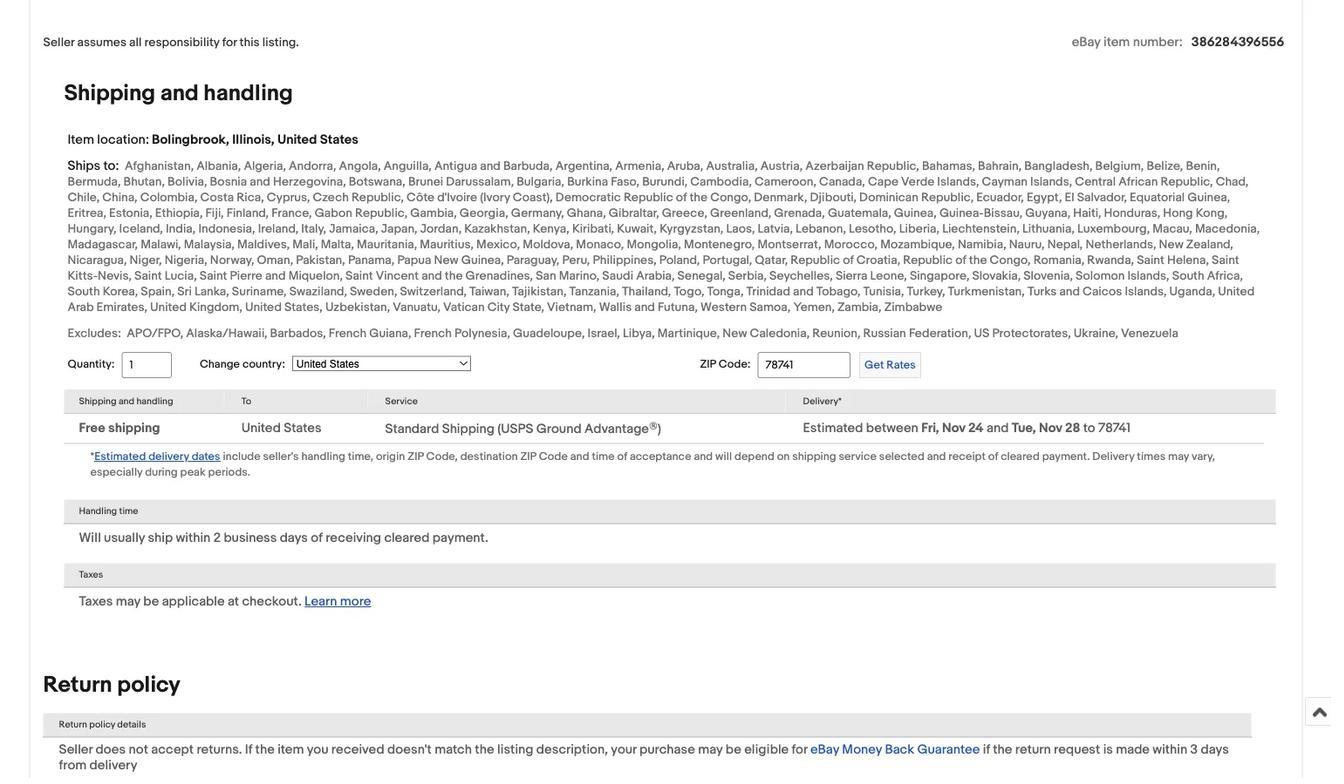 Task type: locate. For each thing, give the bounding box(es) containing it.
origin
[[376, 451, 405, 464]]

back
[[885, 743, 914, 759]]

guinea, up the kong, at top
[[1187, 190, 1230, 205]]

zip left code
[[520, 451, 536, 464]]

bolingbrook,
[[152, 132, 229, 147]]

1 taxes from the top
[[79, 570, 103, 581]]

1 vertical spatial shipping
[[792, 451, 836, 464]]

congo, down cambodia,
[[710, 190, 751, 205]]

days right "business" at the left bottom of the page
[[280, 531, 308, 547]]

niger,
[[130, 253, 162, 268]]

1 vertical spatial days
[[1201, 743, 1229, 759]]

the right if
[[255, 743, 275, 759]]

belize,
[[1147, 159, 1183, 174]]

1 vertical spatial taxes
[[79, 595, 113, 610]]

seller
[[43, 35, 74, 50], [59, 743, 93, 759]]

1 vertical spatial seller
[[59, 743, 93, 759]]

1 horizontal spatial zip
[[520, 451, 536, 464]]

0 horizontal spatial nov
[[942, 421, 965, 437]]

fiji,
[[206, 206, 224, 221]]

0 vertical spatial new
[[1159, 237, 1183, 252]]

darussalam,
[[446, 174, 514, 189]]

salvador,
[[1077, 190, 1127, 205]]

handling inside include seller's handling time, origin zip code, destination zip code and time of acceptance and will depend on shipping service selected and receipt of cleared payment. delivery times may vary, especially during peak periods.
[[301, 451, 345, 464]]

delivery right the from
[[89, 759, 137, 774]]

2 horizontal spatial may
[[1168, 451, 1189, 464]]

islands, up venezuela
[[1125, 284, 1167, 299]]

0 vertical spatial guinea,
[[1187, 190, 1230, 205]]

the left listing
[[475, 743, 494, 759]]

1 horizontal spatial republic
[[791, 253, 840, 268]]

checkout.
[[242, 595, 302, 610]]

1 horizontal spatial for
[[792, 743, 807, 759]]

states up 'seller's'
[[284, 421, 322, 437]]

handling up 'illinois,'
[[204, 80, 293, 107]]

handling down quantity: 'text field'
[[136, 396, 173, 407]]

1 nov from the left
[[942, 421, 965, 437]]

and right code
[[570, 451, 589, 464]]

french down vanuatu,
[[414, 326, 452, 341]]

south down helena,
[[1172, 269, 1204, 283]]

2 horizontal spatial republic
[[903, 253, 953, 268]]

congo, up slovakia,
[[990, 253, 1031, 268]]

days inside if the return request is made within 3 days from delivery
[[1201, 743, 1229, 759]]

2 horizontal spatial new
[[1159, 237, 1183, 252]]

all
[[129, 35, 142, 50]]

policy up does
[[89, 720, 115, 731]]

0 horizontal spatial guinea,
[[461, 253, 504, 268]]

new down mauritius,
[[434, 253, 458, 268]]

return for return policy
[[43, 673, 112, 700]]

code,
[[426, 451, 458, 464]]

ethiopia,
[[155, 206, 203, 221]]

israel,
[[588, 326, 620, 341]]

western
[[701, 300, 747, 315]]

payment.
[[1042, 451, 1090, 464], [433, 531, 488, 547]]

* estimated delivery dates
[[90, 451, 220, 464]]

ebay left the number:
[[1072, 34, 1101, 50]]

0 vertical spatial taxes
[[79, 570, 103, 581]]

arab
[[68, 300, 94, 315]]

greece,
[[662, 206, 707, 221]]

republic, up japan,
[[355, 206, 407, 221]]

coast),
[[513, 190, 553, 205]]

1 french from the left
[[329, 326, 366, 341]]

shipping up location:
[[64, 80, 155, 107]]

leone,
[[870, 269, 907, 283]]

mali,
[[293, 237, 318, 252]]

payment. down code,
[[433, 531, 488, 547]]

0 horizontal spatial be
[[143, 595, 159, 610]]

0 horizontal spatial south
[[68, 284, 100, 299]]

return up return policy details on the bottom left of page
[[43, 673, 112, 700]]

0 vertical spatial seller
[[43, 35, 74, 50]]

guinea,
[[1187, 190, 1230, 205], [894, 206, 937, 221], [461, 253, 504, 268]]

french down uzbekistan,
[[329, 326, 366, 341]]

for left this
[[222, 35, 237, 50]]

1 vertical spatial shipping
[[79, 396, 116, 407]]

united down africa,
[[1218, 284, 1255, 299]]

0 horizontal spatial cleared
[[384, 531, 430, 547]]

listing
[[497, 743, 533, 759]]

1 horizontal spatial delivery
[[148, 451, 189, 464]]

congo,
[[710, 190, 751, 205], [990, 253, 1031, 268]]

zip right origin
[[408, 451, 424, 464]]

if the return request is made within 3 days from delivery
[[59, 743, 1229, 774]]

0 horizontal spatial estimated
[[94, 451, 146, 464]]

faso,
[[611, 174, 639, 189]]

armenia,
[[615, 159, 664, 174]]

0 vertical spatial item
[[1104, 34, 1130, 50]]

saudi
[[602, 269, 633, 283]]

1 vertical spatial cleared
[[384, 531, 430, 547]]

may down usually
[[116, 595, 140, 610]]

0 horizontal spatial republic
[[624, 190, 673, 205]]

0 horizontal spatial policy
[[89, 720, 115, 731]]

0 horizontal spatial payment.
[[433, 531, 488, 547]]

return up the from
[[59, 720, 87, 731]]

caicos
[[1083, 284, 1122, 299]]

0 horizontal spatial shipping
[[108, 421, 160, 437]]

islands, down rwanda,
[[1127, 269, 1169, 283]]

and up 'darussalam,'
[[480, 159, 501, 174]]

1 horizontal spatial new
[[723, 326, 747, 341]]

0 vertical spatial shipping
[[108, 421, 160, 437]]

days right 3
[[1201, 743, 1229, 759]]

be
[[143, 595, 159, 610], [725, 743, 741, 759]]

afghanistan,
[[125, 159, 194, 174]]

taxes for taxes may be applicable at checkout. learn more
[[79, 595, 113, 610]]

saint up africa,
[[1212, 253, 1239, 268]]

386284396556
[[1191, 34, 1284, 50]]

1 horizontal spatial may
[[698, 743, 723, 759]]

shipping up destination
[[442, 422, 495, 438]]

delivery up during
[[148, 451, 189, 464]]

republic up gibraltar,
[[624, 190, 673, 205]]

responsibility
[[144, 35, 219, 50]]

kenya,
[[533, 221, 569, 236]]

1 vertical spatial within
[[1153, 743, 1187, 759]]

burkina
[[567, 174, 608, 189]]

item location: bolingbrook, illinois, united states
[[68, 132, 358, 147]]

1 vertical spatial handling
[[136, 396, 173, 407]]

1 horizontal spatial payment.
[[1042, 451, 1090, 464]]

1 horizontal spatial be
[[725, 743, 741, 759]]

luxembourg,
[[1077, 221, 1150, 236]]

spain,
[[141, 284, 175, 299]]

1 horizontal spatial time
[[592, 451, 615, 464]]

futuna,
[[658, 300, 698, 315]]

kyrgyzstan,
[[660, 221, 723, 236]]

time down advantage at the left bottom
[[592, 451, 615, 464]]

within inside if the return request is made within 3 days from delivery
[[1153, 743, 1187, 759]]

1 vertical spatial for
[[792, 743, 807, 759]]

1 horizontal spatial shipping
[[792, 451, 836, 464]]

0 vertical spatial handling
[[204, 80, 293, 107]]

islands, up egypt,
[[1030, 174, 1072, 189]]

new down macau,
[[1159, 237, 1183, 252]]

time,
[[348, 451, 373, 464]]

and down slovenia,
[[1059, 284, 1080, 299]]

alaska/hawaii,
[[186, 326, 267, 341]]

finland,
[[227, 206, 269, 221]]

1 horizontal spatial nov
[[1039, 421, 1062, 437]]

republic up the seychelles,
[[791, 253, 840, 268]]

get rates
[[864, 359, 916, 372]]

0 vertical spatial policy
[[117, 673, 180, 700]]

shipping and handling up free shipping
[[79, 396, 173, 407]]

republic
[[624, 190, 673, 205], [791, 253, 840, 268], [903, 253, 953, 268]]

shipping up * estimated delivery dates
[[108, 421, 160, 437]]

cleared down tue,
[[1001, 451, 1040, 464]]

1 horizontal spatial cleared
[[1001, 451, 1040, 464]]

uzbekistan,
[[325, 300, 390, 315]]

states up angola,
[[320, 132, 358, 147]]

may left vary,
[[1168, 451, 1189, 464]]

1 vertical spatial guinea,
[[894, 206, 937, 221]]

bosnia
[[210, 174, 247, 189]]

0 vertical spatial south
[[1172, 269, 1204, 283]]

1 horizontal spatial guinea,
[[894, 206, 937, 221]]

barbuda,
[[503, 159, 553, 174]]

shipping and handling up bolingbrook,
[[64, 80, 293, 107]]

south down kitts-
[[68, 284, 100, 299]]

1 vertical spatial item
[[278, 743, 304, 759]]

include
[[223, 451, 260, 464]]

0 horizontal spatial ebay
[[810, 743, 839, 759]]

seller left does
[[59, 743, 93, 759]]

free
[[79, 421, 105, 437]]

0 horizontal spatial time
[[119, 506, 138, 518]]

1 vertical spatial policy
[[89, 720, 115, 731]]

1 horizontal spatial policy
[[117, 673, 180, 700]]

0 vertical spatial congo,
[[710, 190, 751, 205]]

guinea, up liberia,
[[894, 206, 937, 221]]

if
[[245, 743, 252, 759]]

samoa,
[[750, 300, 791, 315]]

1 horizontal spatial french
[[414, 326, 452, 341]]

zip left code:
[[700, 358, 716, 372]]

be left applicable
[[143, 595, 159, 610]]

to
[[1083, 421, 1095, 437]]

ground
[[536, 422, 581, 438]]

1 horizontal spatial ebay
[[1072, 34, 1101, 50]]

estimated up especially
[[94, 451, 146, 464]]

item left the you
[[278, 743, 304, 759]]

cleared right receiving
[[384, 531, 430, 547]]

uganda,
[[1169, 284, 1215, 299]]

policy up the details on the left bottom of the page
[[117, 673, 180, 700]]

republic, down benin,
[[1161, 174, 1213, 189]]

2 vertical spatial new
[[723, 326, 747, 341]]

seller left the assumes
[[43, 35, 74, 50]]

0 horizontal spatial may
[[116, 595, 140, 610]]

1 horizontal spatial days
[[1201, 743, 1229, 759]]

listing.
[[262, 35, 299, 50]]

0 vertical spatial cleared
[[1001, 451, 1040, 464]]

rwanda,
[[1087, 253, 1134, 268]]

1 vertical spatial may
[[116, 595, 140, 610]]

1 horizontal spatial south
[[1172, 269, 1204, 283]]

taxes for taxes
[[79, 570, 103, 581]]

of
[[676, 190, 687, 205], [843, 253, 854, 268], [955, 253, 966, 268], [617, 451, 627, 464], [988, 451, 998, 464], [311, 531, 323, 547]]

of down morocco, at the top right of the page
[[843, 253, 854, 268]]

return for return policy details
[[59, 720, 87, 731]]

anguilla,
[[384, 159, 432, 174]]

from
[[59, 759, 87, 774]]

and down algeria,
[[250, 174, 270, 189]]

bahamas,
[[922, 159, 975, 174]]

republic, up the guinea-
[[921, 190, 974, 205]]

0 vertical spatial time
[[592, 451, 615, 464]]

the up greece,
[[689, 190, 707, 205]]

guinea, down mexico, on the top left
[[461, 253, 504, 268]]

shipping right on
[[792, 451, 836, 464]]

within left 2
[[176, 531, 211, 547]]

apo/fpo,
[[127, 326, 183, 341]]

request
[[1054, 743, 1100, 759]]

and left will on the bottom
[[694, 451, 713, 464]]

lebanon,
[[796, 221, 846, 236]]

your
[[611, 743, 637, 759]]

chile,
[[68, 190, 100, 205]]

guarantee
[[917, 743, 980, 759]]

will usually ship within 2 business days of receiving cleared payment.
[[79, 531, 488, 547]]

may right purchase
[[698, 743, 723, 759]]

0 vertical spatial return
[[43, 673, 112, 700]]

0 horizontal spatial delivery
[[89, 759, 137, 774]]

2
[[213, 531, 221, 547]]

nov left 28
[[1039, 421, 1062, 437]]

republic down mozambique,
[[903, 253, 953, 268]]

saint down netherlands,
[[1137, 253, 1164, 268]]

1 horizontal spatial within
[[1153, 743, 1187, 759]]

number:
[[1133, 34, 1183, 50]]

2 vertical spatial shipping
[[442, 422, 495, 438]]

to
[[241, 396, 251, 407]]

0 vertical spatial may
[[1168, 451, 1189, 464]]

0 horizontal spatial within
[[176, 531, 211, 547]]

republic, down botswana,
[[351, 190, 404, 205]]

0 horizontal spatial new
[[434, 253, 458, 268]]

trinidad
[[746, 284, 790, 299]]

1 vertical spatial congo,
[[990, 253, 1031, 268]]

0 horizontal spatial french
[[329, 326, 366, 341]]

time inside include seller's handling time, origin zip code, destination zip code and time of acceptance and will depend on shipping service selected and receipt of cleared payment. delivery times may vary, especially during peak periods.
[[592, 451, 615, 464]]

argentina,
[[555, 159, 612, 174]]

0 vertical spatial payment.
[[1042, 451, 1090, 464]]

united down suriname,
[[245, 300, 282, 315]]

united
[[277, 132, 317, 147], [1218, 284, 1255, 299], [150, 300, 187, 315], [245, 300, 282, 315], [241, 421, 281, 437]]

federation,
[[909, 326, 971, 341]]

1 vertical spatial estimated
[[94, 451, 146, 464]]

switzerland,
[[400, 284, 467, 299]]

delivery inside if the return request is made within 3 days from delivery
[[89, 759, 137, 774]]

kiribati,
[[572, 221, 614, 236]]

nauru,
[[1009, 237, 1045, 252]]

vatican
[[443, 300, 485, 315]]

of up singapore,
[[955, 253, 966, 268]]

suriname,
[[232, 284, 287, 299]]

0 vertical spatial for
[[222, 35, 237, 50]]

mongolia,
[[627, 237, 681, 252]]

of right receipt
[[988, 451, 998, 464]]

be left the eligible
[[725, 743, 741, 759]]

shipping up free
[[79, 396, 116, 407]]

saint
[[1137, 253, 1164, 268], [1212, 253, 1239, 268], [134, 269, 162, 283], [200, 269, 227, 283], [345, 269, 373, 283]]

the right if in the bottom right of the page
[[993, 743, 1012, 759]]

item left the number:
[[1104, 34, 1130, 50]]

paraguay,
[[507, 253, 559, 268]]

estimated down delivery*
[[803, 421, 863, 437]]

united up andorra, at the top of page
[[277, 132, 317, 147]]

code
[[539, 451, 568, 464]]

free shipping
[[79, 421, 160, 437]]

within left 3
[[1153, 743, 1187, 759]]

1 vertical spatial delivery
[[89, 759, 137, 774]]

2 taxes from the top
[[79, 595, 113, 610]]

1 horizontal spatial estimated
[[803, 421, 863, 437]]

2 vertical spatial may
[[698, 743, 723, 759]]

handling left time,
[[301, 451, 345, 464]]

and down 'thailand,'
[[634, 300, 655, 315]]



Task type: describe. For each thing, give the bounding box(es) containing it.
depend
[[735, 451, 774, 464]]

poland,
[[659, 253, 700, 268]]

gibraltar,
[[609, 206, 659, 221]]

united down spain,
[[150, 300, 187, 315]]

and down fri,
[[927, 451, 946, 464]]

marino,
[[559, 269, 599, 283]]

0 vertical spatial delivery
[[148, 451, 189, 464]]

received
[[331, 743, 384, 759]]

bangladesh,
[[1024, 159, 1093, 174]]

1 vertical spatial time
[[119, 506, 138, 518]]

dominican
[[859, 190, 918, 205]]

cayman
[[982, 174, 1028, 189]]

and right 24
[[987, 421, 1009, 437]]

and down the seychelles,
[[793, 284, 814, 299]]

russian
[[863, 326, 906, 341]]

lithuania,
[[1022, 221, 1075, 236]]

business
[[224, 531, 277, 547]]

protectorates,
[[992, 326, 1071, 341]]

return policy
[[43, 673, 180, 700]]

chad,
[[1216, 174, 1248, 189]]

shipping inside include seller's handling time, origin zip code, destination zip code and time of acceptance and will depend on shipping service selected and receipt of cleared payment. delivery times may vary, especially during peak periods.
[[792, 451, 836, 464]]

1 horizontal spatial handling
[[204, 80, 293, 107]]

handling time
[[79, 506, 138, 518]]

1 vertical spatial be
[[725, 743, 741, 759]]

of up greece,
[[676, 190, 687, 205]]

saint up lanka,
[[200, 269, 227, 283]]

especially
[[90, 466, 142, 480]]

bhutan,
[[123, 174, 165, 189]]

and up bolingbrook,
[[160, 80, 199, 107]]

standard shipping (usps ground advantage ® )
[[385, 420, 661, 438]]

seller assumes all responsibility for this listing.
[[43, 35, 299, 50]]

may inside include seller's handling time, origin zip code, destination zip code and time of acceptance and will depend on shipping service selected and receipt of cleared payment. delivery times may vary, especially during peak periods.
[[1168, 451, 1189, 464]]

payment. inside include seller's handling time, origin zip code, destination zip code and time of acceptance and will depend on shipping service selected and receipt of cleared payment. delivery times may vary, especially during peak periods.
[[1042, 451, 1090, 464]]

learn more link
[[305, 595, 371, 610]]

tue,
[[1012, 421, 1036, 437]]

kitts-
[[68, 269, 98, 283]]

0 vertical spatial within
[[176, 531, 211, 547]]

does
[[96, 743, 126, 759]]

selected
[[879, 451, 924, 464]]

cleared inside include seller's handling time, origin zip code, destination zip code and time of acceptance and will depend on shipping service selected and receipt of cleared payment. delivery times may vary, especially during peak periods.
[[1001, 451, 1040, 464]]

0 vertical spatial shipping and handling
[[64, 80, 293, 107]]

2 nov from the left
[[1039, 421, 1062, 437]]

saint down the niger,
[[134, 269, 162, 283]]

andorra,
[[289, 159, 336, 174]]

and up free shipping
[[119, 396, 134, 407]]

0 vertical spatial ebay
[[1072, 34, 1101, 50]]

united states
[[241, 421, 322, 437]]

denmark,
[[754, 190, 807, 205]]

usually
[[104, 531, 145, 547]]

1 horizontal spatial item
[[1104, 34, 1130, 50]]

tajikistan,
[[512, 284, 567, 299]]

seller for seller does not accept returns. if the item you received doesn't match the listing description, your purchase may be eligible for ebay money back guarantee
[[59, 743, 93, 759]]

learn
[[305, 595, 337, 610]]

benin,
[[1186, 159, 1220, 174]]

tobago,
[[816, 284, 861, 299]]

papua
[[397, 253, 431, 268]]

kingdom,
[[189, 300, 242, 315]]

this
[[240, 35, 260, 50]]

78741
[[1098, 421, 1131, 437]]

0 vertical spatial days
[[280, 531, 308, 547]]

united down "to"
[[241, 421, 281, 437]]

2 horizontal spatial zip
[[700, 358, 716, 372]]

excludes:
[[68, 326, 121, 341]]

sweden,
[[350, 284, 397, 299]]

malawi,
[[141, 237, 181, 252]]

macedonia,
[[1195, 221, 1260, 236]]

swaziland,
[[289, 284, 347, 299]]

malaysia,
[[184, 237, 235, 252]]

miquelon,
[[288, 269, 343, 283]]

wallis
[[599, 300, 632, 315]]

egypt,
[[1027, 190, 1062, 205]]

0 vertical spatial shipping
[[64, 80, 155, 107]]

jamaica,
[[329, 221, 378, 236]]

lanka,
[[194, 284, 229, 299]]

and down oman,
[[265, 269, 286, 283]]

costa
[[200, 190, 234, 205]]

(usps
[[497, 422, 533, 438]]

yemen,
[[793, 300, 835, 315]]

latvia,
[[758, 221, 793, 236]]

angola,
[[339, 159, 381, 174]]

28
[[1065, 421, 1080, 437]]

0 horizontal spatial handling
[[136, 396, 173, 407]]

kuwait,
[[617, 221, 657, 236]]

3
[[1190, 743, 1198, 759]]

georgia,
[[460, 206, 508, 221]]

0 vertical spatial be
[[143, 595, 159, 610]]

india,
[[166, 221, 196, 236]]

nigeria,
[[165, 253, 207, 268]]

pierre
[[230, 269, 262, 283]]

to:
[[103, 158, 119, 174]]

advantage
[[584, 422, 649, 438]]

el
[[1065, 190, 1074, 205]]

china,
[[102, 190, 137, 205]]

1 vertical spatial south
[[68, 284, 100, 299]]

ZIP Code: text field
[[758, 352, 851, 378]]

shipping inside 'standard shipping (usps ground advantage ® )'
[[442, 422, 495, 438]]

estimated delivery dates link
[[94, 449, 220, 465]]

and up switzerland,
[[421, 269, 442, 283]]

republic, up cape
[[867, 159, 919, 174]]

policy for return policy
[[117, 673, 180, 700]]

the down namibia,
[[969, 253, 987, 268]]

togo,
[[674, 284, 704, 299]]

of down advantage at the left bottom
[[617, 451, 627, 464]]

0 vertical spatial estimated
[[803, 421, 863, 437]]

mozambique,
[[880, 237, 955, 252]]

africa,
[[1207, 269, 1243, 283]]

colombia,
[[140, 190, 197, 205]]

islands, down bahamas,
[[937, 174, 979, 189]]

laos,
[[726, 221, 755, 236]]

1 horizontal spatial congo,
[[990, 253, 1031, 268]]

pakistan,
[[296, 253, 345, 268]]

saint down "panama,"
[[345, 269, 373, 283]]

mauritius,
[[420, 237, 474, 252]]

2 french from the left
[[414, 326, 452, 341]]

bolivia,
[[168, 174, 207, 189]]

venezuela
[[1121, 326, 1178, 341]]

if
[[983, 743, 990, 759]]

policy for return policy details
[[89, 720, 115, 731]]

1 vertical spatial payment.
[[433, 531, 488, 547]]

service
[[839, 451, 877, 464]]

0 horizontal spatial congo,
[[710, 190, 751, 205]]

central
[[1075, 174, 1116, 189]]

afghanistan, albania, algeria, andorra, angola, anguilla, antigua and barbuda, argentina, armenia, aruba, australia, austria, azerbaijan republic, bahamas, bahrain, bangladesh, belgium, belize, benin, bermuda, bhutan, bolivia, bosnia and herzegovina, botswana, brunei darussalam, bulgaria, burkina faso, burundi, cambodia, cameroon, canada, cape verde islands, cayman islands, central african republic, chad, chile, china, colombia, costa rica, cyprus, czech republic, côte d'ivoire (ivory coast), democratic republic of the congo, denmark, djibouti, dominican republic, ecuador, egypt, el salvador, equatorial guinea, eritrea, estonia, ethiopia, fiji, finland, france, gabon republic, gambia, georgia, germany, ghana, gibraltar, greece, greenland, grenada, guatemala, guinea, guinea-bissau, guyana, haiti, honduras, hong kong, hungary, iceland, india, indonesia, ireland, italy, jamaica, japan, jordan, kazakhstan, kenya, kiribati, kuwait, kyrgyzstan, laos, latvia, lebanon, lesotho, liberia, liechtenstein, lithuania, luxembourg, macau, macedonia, madagascar, malawi, malaysia, maldives, mali, malta, mauritania, mauritius, mexico, moldova, monaco, mongolia, montenegro, montserrat, morocco, mozambique, namibia, nauru, nepal, netherlands, new zealand, nicaragua, niger, nigeria, norway, oman, pakistan, panama, papua new guinea, paraguay, peru, philippines, poland, portugal, qatar, republic of croatia, republic of the congo, romania, rwanda, saint helena, saint kitts-nevis, saint lucia, saint pierre and miquelon, saint vincent and the grenadines, san marino, saudi arabia, senegal, serbia, seychelles, sierra leone, singapore, slovakia, slovenia, solomon islands, south africa, south korea, spain, sri lanka, suriname, swaziland, sweden, switzerland, taiwan, tajikistan, tanzania, thailand, togo, tonga, trinidad and tobago, tunisia, turkey, turkmenistan, turks and caicos islands, uganda, united arab emirates, united kingdom, united states, uzbekistan, vanuatu, vatican city state, vietnam, wallis and futuna, western samoa, yemen, zambia, zimbabwe
[[68, 159, 1260, 315]]

purchase
[[639, 743, 695, 759]]

country:
[[242, 358, 285, 371]]

the inside if the return request is made within 3 days from delivery
[[993, 743, 1012, 759]]

Quantity: text field
[[122, 352, 172, 378]]

philippines,
[[593, 253, 657, 268]]

1 vertical spatial ebay
[[810, 743, 839, 759]]

guiana,
[[369, 326, 411, 341]]

1 vertical spatial states
[[284, 421, 322, 437]]

seller for seller assumes all responsibility for this listing.
[[43, 35, 74, 50]]

vary,
[[1192, 451, 1215, 464]]

the up switzerland,
[[445, 269, 463, 283]]

2 vertical spatial guinea,
[[461, 253, 504, 268]]

taxes may be applicable at checkout. learn more
[[79, 595, 371, 610]]

description,
[[536, 743, 608, 759]]

nevis,
[[98, 269, 132, 283]]

1 vertical spatial new
[[434, 253, 458, 268]]

quantity:
[[68, 358, 115, 372]]

of left receiving
[[311, 531, 323, 547]]

singapore,
[[910, 269, 969, 283]]

0 horizontal spatial for
[[222, 35, 237, 50]]

ship
[[148, 531, 173, 547]]

0 vertical spatial states
[[320, 132, 358, 147]]

made
[[1116, 743, 1150, 759]]

malta,
[[321, 237, 354, 252]]

tunisia,
[[863, 284, 904, 299]]

0 horizontal spatial zip
[[408, 451, 424, 464]]

1 vertical spatial shipping and handling
[[79, 396, 173, 407]]



Task type: vqa. For each thing, say whether or not it's contained in the screenshot.
to:
yes



